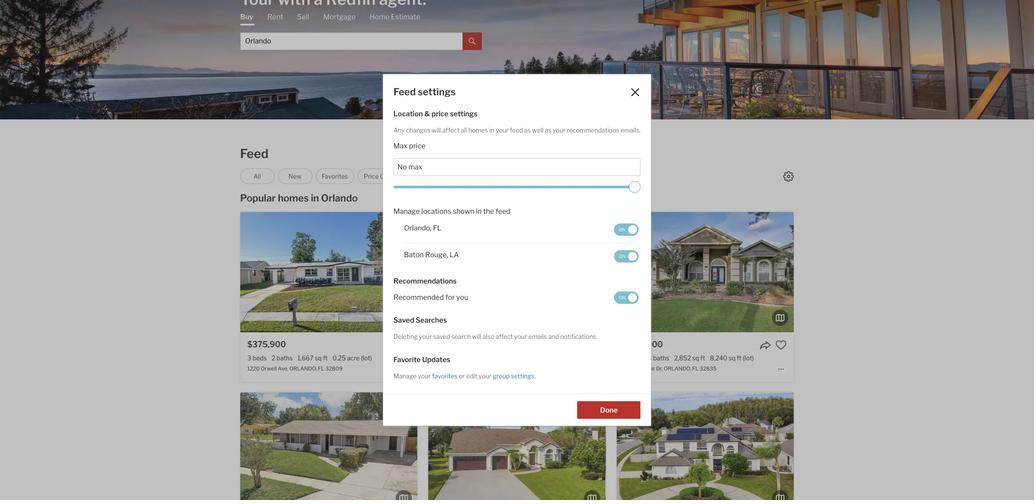 Task type: vqa. For each thing, say whether or not it's contained in the screenshot.
real inside real estate agent commission
no



Task type: describe. For each thing, give the bounding box(es) containing it.
favorite button checkbox
[[776, 340, 787, 351]]

submit search image
[[469, 38, 476, 45]]

orlando, fl
[[404, 224, 442, 233]]

New radio
[[278, 169, 312, 184]]

new
[[289, 173, 302, 180]]

3 beds
[[247, 355, 267, 362]]

1 horizontal spatial price
[[432, 110, 449, 118]]

1,667
[[298, 355, 314, 362]]

acre
[[347, 355, 360, 362]]

or
[[459, 373, 465, 380]]

1 photo of 3532 amaca cir, orlando, fl 32837 image from the left
[[440, 393, 617, 501]]

feed for feed
[[240, 146, 269, 161]]

3 photo of 3532 amaca cir, orlando, fl 32837 image from the left
[[794, 393, 971, 501]]

saved
[[394, 317, 414, 325]]

Status Change radio
[[539, 169, 593, 184]]

orlando
[[321, 193, 358, 204]]

group settings. link
[[492, 373, 536, 380]]

search
[[452, 333, 471, 341]]

baths for 2 baths
[[277, 355, 293, 362]]

the
[[483, 208, 494, 216]]

All radio
[[240, 169, 275, 184]]

0.25 acre (lot)
[[333, 355, 372, 362]]

manage locations shown in the feed
[[394, 208, 511, 216]]

popular
[[240, 193, 276, 204]]

belvoir
[[638, 366, 655, 372]]

ave, for 3 beds
[[278, 366, 288, 372]]

0 vertical spatial will
[[432, 127, 441, 134]]

sq for 8,240
[[729, 355, 736, 362]]

status
[[545, 173, 564, 180]]

ft for 8,240 sq ft (lot)
[[701, 355, 706, 362]]

shown
[[453, 208, 475, 216]]

3 for 3 beds
[[247, 355, 251, 362]]

orwell
[[261, 366, 277, 372]]

1220
[[247, 366, 260, 372]]

all
[[254, 173, 261, 180]]

2,852
[[675, 355, 691, 362]]

beds for 4 beds
[[441, 355, 455, 362]]

insights
[[469, 173, 492, 180]]

you
[[457, 294, 469, 302]]

settings.
[[511, 373, 536, 380]]

locations
[[422, 208, 452, 216]]

Favorites radio
[[316, 169, 354, 184]]

favorite
[[394, 356, 421, 364]]

option group containing all
[[240, 169, 593, 184]]

edit
[[466, 373, 478, 380]]

favorites
[[322, 173, 348, 180]]

deleting your saved search will also affect your emails and notifications.
[[394, 333, 598, 341]]

any
[[394, 127, 405, 134]]

buy link
[[240, 12, 253, 25]]

2 vertical spatial in
[[476, 208, 482, 216]]

2 photo of 7733 belvoir dr, orlando, fl 32835 image from the left
[[617, 212, 794, 333]]

max
[[394, 142, 408, 150]]

rouge,
[[425, 251, 448, 259]]

and
[[549, 333, 559, 341]]

0.25
[[333, 355, 346, 362]]

price
[[364, 173, 379, 180]]

saved searches
[[394, 317, 447, 325]]

recommended
[[394, 294, 444, 302]]

1220 orwell ave, orlando, fl 32809
[[247, 366, 343, 372]]

&
[[425, 110, 430, 118]]

32809
[[326, 366, 343, 372]]

8,240 sq ft (lot)
[[710, 355, 754, 362]]

1 photo of 4426 evers pl, orlando, fl 32811 image from the left
[[63, 393, 241, 501]]

recommendations
[[567, 127, 620, 134]]

group
[[493, 373, 510, 380]]

2 photo of 3532 amaca cir, orlando, fl 32837 image from the left
[[617, 393, 794, 501]]

location
[[394, 110, 423, 118]]

favorite button image
[[776, 340, 787, 351]]

3 ft from the left
[[737, 355, 742, 362]]

1 vertical spatial in
[[311, 193, 319, 204]]

2 photo of 2708 spivey ln, orlando, fl 32837 image from the left
[[429, 393, 606, 501]]

tab list containing buy
[[240, 12, 482, 50]]

rent link
[[268, 12, 283, 22]]

home estimate
[[370, 13, 421, 21]]

mortgage link
[[323, 12, 356, 22]]

747
[[436, 366, 445, 372]]

1 as from the left
[[525, 127, 531, 134]]

dr,
[[656, 366, 663, 372]]

3 for 3 baths
[[648, 355, 652, 362]]

your down favorite updates
[[418, 373, 431, 380]]

orlando,
[[404, 224, 432, 233]]

changes
[[406, 127, 431, 134]]

baths for 3 baths
[[654, 355, 670, 362]]

popular homes in orlando
[[240, 193, 358, 204]]

2 photo of 747 jernigan ave, orlando, fl 32805 image from the left
[[429, 212, 606, 333]]

your left 'emails'
[[514, 333, 527, 341]]

2
[[272, 355, 275, 362]]

baton
[[404, 251, 424, 259]]

max price
[[394, 142, 426, 150]]

3 photo of 7733 belvoir dr, orlando, fl 32835 image from the left
[[794, 212, 971, 333]]

0 vertical spatial in
[[490, 127, 495, 134]]

fl down locations
[[433, 224, 442, 233]]

price change
[[364, 173, 402, 180]]

any changes will affect all homes in your feed as well as your recommendations emails.
[[394, 127, 641, 134]]

ave, for 4 beds
[[469, 366, 479, 372]]

1 horizontal spatial affect
[[496, 333, 513, 341]]

fl for 747 jernigan ave, orlando, fl 32805
[[509, 366, 515, 372]]

feed settings
[[394, 86, 456, 98]]

$670,000
[[624, 340, 663, 349]]

1 photo of 1220 orwell ave, orlando, fl 32809 image from the left
[[63, 212, 241, 333]]

1 vertical spatial feed
[[496, 208, 511, 216]]

3 baths
[[648, 355, 670, 362]]

orlando, for 4 beds
[[480, 366, 507, 372]]

deleting
[[394, 333, 418, 341]]



Task type: locate. For each thing, give the bounding box(es) containing it.
4 beds
[[436, 355, 455, 362]]

Open House radio
[[412, 169, 459, 184]]

sell link
[[297, 12, 309, 22]]

2 horizontal spatial sq
[[729, 355, 736, 362]]

buy
[[240, 13, 253, 21]]

1 vertical spatial homes
[[278, 193, 309, 204]]

3 photo of 4426 evers pl, orlando, fl 32811 image from the left
[[418, 393, 595, 501]]

1 horizontal spatial beds
[[441, 355, 455, 362]]

photo of 7733 belvoir dr, orlando, fl 32835 image
[[440, 212, 617, 333], [617, 212, 794, 333], [794, 212, 971, 333]]

1 vertical spatial affect
[[496, 333, 513, 341]]

ft right 8,240
[[737, 355, 742, 362]]

done button
[[578, 402, 641, 419]]

sq for 2,852
[[693, 355, 700, 362]]

mortgage
[[323, 13, 356, 21]]

32805
[[516, 366, 533, 372]]

home
[[370, 13, 390, 21]]

as left well
[[525, 127, 531, 134]]

open
[[418, 173, 433, 180]]

0 horizontal spatial will
[[432, 127, 441, 134]]

fl
[[433, 224, 442, 233], [318, 366, 324, 372], [509, 366, 515, 372], [693, 366, 699, 372]]

favorites link
[[431, 373, 459, 380]]

homes right all
[[469, 127, 488, 134]]

change inside status change option
[[565, 173, 588, 180]]

2 change from the left
[[565, 173, 588, 180]]

0 horizontal spatial ft
[[323, 355, 328, 362]]

3 photo of 747 jernigan ave, orlando, fl 32805 image from the left
[[606, 212, 783, 333]]

feed for feed settings
[[394, 86, 416, 98]]

747 jernigan ave, orlando, fl 32805
[[436, 366, 533, 372]]

2 beds from the left
[[441, 355, 455, 362]]

recommended for you
[[394, 294, 469, 302]]

change for price change
[[380, 173, 402, 180]]

jernigan
[[447, 366, 467, 372]]

fl left 32809
[[318, 366, 324, 372]]

1 photo of 7733 belvoir dr, orlando, fl 32835 image from the left
[[440, 212, 617, 333]]

3 sq from the left
[[729, 355, 736, 362]]

sq right 2,852
[[693, 355, 700, 362]]

1 change from the left
[[380, 173, 402, 180]]

1 horizontal spatial (lot)
[[743, 355, 754, 362]]

ft
[[323, 355, 328, 362], [701, 355, 706, 362], [737, 355, 742, 362]]

2 3 from the left
[[648, 355, 652, 362]]

1 horizontal spatial will
[[472, 333, 482, 341]]

(lot) right 8,240
[[743, 355, 754, 362]]

baths right the 2
[[277, 355, 293, 362]]

2 orlando, from the left
[[480, 366, 507, 372]]

1 vertical spatial settings
[[450, 110, 478, 118]]

1 vertical spatial feed
[[240, 146, 269, 161]]

sq right 8,240
[[729, 355, 736, 362]]

orlando, down 1,667
[[290, 366, 317, 372]]

(lot)
[[361, 355, 372, 362], [743, 355, 754, 362]]

2 as from the left
[[545, 127, 552, 134]]

3 up 1220
[[247, 355, 251, 362]]

house
[[435, 173, 453, 180]]

ave, up edit
[[469, 366, 479, 372]]

sq for 1,667
[[315, 355, 322, 362]]

0 horizontal spatial affect
[[443, 127, 460, 134]]

3 photo of 2708 spivey ln, orlando, fl 32837 image from the left
[[606, 393, 783, 501]]

1 sq from the left
[[315, 355, 322, 362]]

$375,900
[[247, 340, 286, 349]]

change right status
[[565, 173, 588, 180]]

1 (lot) from the left
[[361, 355, 372, 362]]

0 vertical spatial settings
[[418, 86, 456, 98]]

2 (lot) from the left
[[743, 355, 754, 362]]

as
[[525, 127, 531, 134], [545, 127, 552, 134]]

2 ft from the left
[[701, 355, 706, 362]]

Max price slider range field
[[394, 182, 641, 193]]

2 photo of 4426 evers pl, orlando, fl 32811 image from the left
[[240, 393, 418, 501]]

as right well
[[545, 127, 552, 134]]

0 horizontal spatial 3
[[247, 355, 251, 362]]

0 vertical spatial affect
[[443, 127, 460, 134]]

1 horizontal spatial as
[[545, 127, 552, 134]]

2 ave, from the left
[[469, 366, 479, 372]]

photo of 1220 orwell ave, orlando, fl 32809 image
[[63, 212, 241, 333], [240, 212, 418, 333], [418, 212, 595, 333]]

ave,
[[278, 366, 288, 372], [469, 366, 479, 372]]

0 horizontal spatial change
[[380, 173, 402, 180]]

Sold radio
[[501, 169, 535, 184]]

affect left all
[[443, 127, 460, 134]]

1 horizontal spatial change
[[565, 173, 588, 180]]

7733 belvoir dr, orlando, fl 32835
[[624, 366, 717, 372]]

baths
[[277, 355, 293, 362], [654, 355, 670, 362]]

photo of 3532 amaca cir, orlando, fl 32837 image
[[440, 393, 617, 501], [617, 393, 794, 501], [794, 393, 971, 501]]

0 horizontal spatial orlando,
[[290, 366, 317, 372]]

fl up group settings. link
[[509, 366, 515, 372]]

orlando, up group
[[480, 366, 507, 372]]

price down changes
[[409, 142, 426, 150]]

2 horizontal spatial ft
[[737, 355, 742, 362]]

1 horizontal spatial orlando,
[[480, 366, 507, 372]]

in left orlando
[[311, 193, 319, 204]]

settings up all
[[450, 110, 478, 118]]

in right all
[[490, 127, 495, 134]]

7733
[[624, 366, 637, 372]]

searches
[[416, 317, 447, 325]]

Insights radio
[[463, 169, 498, 184]]

1 horizontal spatial in
[[476, 208, 482, 216]]

0 horizontal spatial feed
[[240, 146, 269, 161]]

0 vertical spatial feed
[[394, 86, 416, 98]]

3 orlando, from the left
[[664, 366, 691, 372]]

estimate
[[391, 13, 421, 21]]

beds up 1220
[[253, 355, 267, 362]]

sell
[[297, 13, 309, 21]]

32835
[[700, 366, 717, 372]]

also
[[483, 333, 495, 341]]

3 photo of 1220 orwell ave, orlando, fl 32809 image from the left
[[418, 212, 595, 333]]

1 horizontal spatial feed
[[394, 86, 416, 98]]

1 baths from the left
[[277, 355, 293, 362]]

0 horizontal spatial homes
[[278, 193, 309, 204]]

favorites
[[432, 373, 458, 380]]

1 horizontal spatial homes
[[469, 127, 488, 134]]

home estimate link
[[370, 12, 421, 22]]

1 vertical spatial manage
[[394, 373, 417, 380]]

rent
[[268, 13, 283, 21]]

tab list
[[240, 12, 482, 50]]

notifications.
[[561, 333, 598, 341]]

sq
[[315, 355, 322, 362], [693, 355, 700, 362], [729, 355, 736, 362]]

2 sq from the left
[[693, 355, 700, 362]]

0 vertical spatial feed
[[510, 127, 523, 134]]

1 orlando, from the left
[[290, 366, 317, 372]]

status change
[[545, 173, 588, 180]]

2 baths from the left
[[654, 355, 670, 362]]

will
[[432, 127, 441, 134], [472, 333, 482, 341]]

in left the
[[476, 208, 482, 216]]

beds
[[253, 355, 267, 362], [441, 355, 455, 362]]

fl for 1220 orwell ave, orlando, fl 32809
[[318, 366, 324, 372]]

0 vertical spatial manage
[[394, 208, 420, 216]]

price right &
[[432, 110, 449, 118]]

1 horizontal spatial 3
[[648, 355, 652, 362]]

ave, down 2 baths
[[278, 366, 288, 372]]

0 horizontal spatial in
[[311, 193, 319, 204]]

manage for manage locations shown in the feed
[[394, 208, 420, 216]]

updates
[[422, 356, 450, 364]]

change right the price
[[380, 173, 402, 180]]

1 manage from the top
[[394, 208, 420, 216]]

your
[[496, 127, 509, 134], [553, 127, 566, 134], [419, 333, 432, 341], [514, 333, 527, 341], [418, 373, 431, 380], [479, 373, 492, 380]]

sold
[[512, 173, 525, 180]]

1 horizontal spatial ft
[[701, 355, 706, 362]]

manage
[[394, 208, 420, 216], [394, 373, 417, 380]]

photo of 2708 spivey ln, orlando, fl 32837 image
[[252, 393, 429, 501], [429, 393, 606, 501], [606, 393, 783, 501]]

0 horizontal spatial baths
[[277, 355, 293, 362]]

photo of 747 jernigan ave, orlando, fl 32805 image
[[252, 212, 429, 333], [429, 212, 606, 333], [606, 212, 783, 333]]

0 vertical spatial homes
[[469, 127, 488, 134]]

saved
[[433, 333, 450, 341]]

your right well
[[553, 127, 566, 134]]

feed up all
[[240, 146, 269, 161]]

2 manage from the top
[[394, 373, 417, 380]]

fl down 2,852 sq ft
[[693, 366, 699, 372]]

beds for 3 beds
[[253, 355, 267, 362]]

0 horizontal spatial sq
[[315, 355, 322, 362]]

8,240
[[710, 355, 728, 362]]

emails.
[[621, 127, 641, 134]]

homes down new
[[278, 193, 309, 204]]

manage for manage your favorites or edit your group settings.
[[394, 373, 417, 380]]

2 horizontal spatial in
[[490, 127, 495, 134]]

settings
[[418, 86, 456, 98], [450, 110, 478, 118]]

change inside price change radio
[[380, 173, 402, 180]]

1 vertical spatial price
[[409, 142, 426, 150]]

1 horizontal spatial ave,
[[469, 366, 479, 372]]

0 horizontal spatial beds
[[253, 355, 267, 362]]

1 3 from the left
[[247, 355, 251, 362]]

favorite updates
[[394, 356, 450, 364]]

manage up orlando,
[[394, 208, 420, 216]]

option group
[[240, 169, 593, 184]]

emails
[[529, 333, 547, 341]]

orlando, for 3 beds
[[290, 366, 317, 372]]

sq right 1,667
[[315, 355, 322, 362]]

baths up dr,
[[654, 355, 670, 362]]

0 vertical spatial price
[[432, 110, 449, 118]]

1 ft from the left
[[323, 355, 328, 362]]

4
[[436, 355, 440, 362]]

done
[[601, 406, 618, 415]]

orlando, down 2,852
[[664, 366, 691, 372]]

baton rouge, la
[[404, 251, 459, 259]]

0 horizontal spatial as
[[525, 127, 531, 134]]

location & price settings
[[394, 110, 478, 118]]

orlando,
[[290, 366, 317, 372], [480, 366, 507, 372], [664, 366, 691, 372]]

manage your favorites or edit your group settings.
[[394, 373, 536, 380]]

your left saved
[[419, 333, 432, 341]]

2 horizontal spatial orlando,
[[664, 366, 691, 372]]

1 beds from the left
[[253, 355, 267, 362]]

3 up belvoir
[[648, 355, 652, 362]]

change
[[380, 173, 402, 180], [565, 173, 588, 180]]

for
[[446, 294, 455, 302]]

affect right also
[[496, 333, 513, 341]]

homes
[[469, 127, 488, 134], [278, 193, 309, 204]]

your left well
[[496, 127, 509, 134]]

0 horizontal spatial (lot)
[[361, 355, 372, 362]]

well
[[532, 127, 544, 134]]

1 vertical spatial will
[[472, 333, 482, 341]]

2 photo of 1220 orwell ave, orlando, fl 32809 image from the left
[[240, 212, 418, 333]]

(lot) right the acre
[[361, 355, 372, 362]]

will down location & price settings at the left of page
[[432, 127, 441, 134]]

fl for 7733 belvoir dr, orlando, fl 32835
[[693, 366, 699, 372]]

ft up 32835
[[701, 355, 706, 362]]

ft for 0.25 acre (lot)
[[323, 355, 328, 362]]

recommendations
[[394, 277, 457, 286]]

all
[[461, 127, 467, 134]]

change for status change
[[565, 173, 588, 180]]

price
[[432, 110, 449, 118], [409, 142, 426, 150]]

1 horizontal spatial sq
[[693, 355, 700, 362]]

ft up 32809
[[323, 355, 328, 362]]

0 horizontal spatial ave,
[[278, 366, 288, 372]]

feed right the
[[496, 208, 511, 216]]

2 baths
[[272, 355, 293, 362]]

will left also
[[472, 333, 482, 341]]

$300,000
[[436, 340, 476, 349]]

1 horizontal spatial baths
[[654, 355, 670, 362]]

your down 747 jernigan ave, orlando, fl 32805
[[479, 373, 492, 380]]

1 ave, from the left
[[278, 366, 288, 372]]

feed up location
[[394, 86, 416, 98]]

manage down favorite
[[394, 373, 417, 380]]

settings up location & price settings at the left of page
[[418, 86, 456, 98]]

la
[[450, 251, 459, 259]]

feed left well
[[510, 127, 523, 134]]

Max price input text field
[[398, 163, 637, 172]]

1 photo of 2708 spivey ln, orlando, fl 32837 image from the left
[[252, 393, 429, 501]]

0 horizontal spatial price
[[409, 142, 426, 150]]

photo of 4426 evers pl, orlando, fl 32811 image
[[63, 393, 241, 501], [240, 393, 418, 501], [418, 393, 595, 501]]

Price Change radio
[[358, 169, 408, 184]]

beds right 4
[[441, 355, 455, 362]]

1 photo of 747 jernigan ave, orlando, fl 32805 image from the left
[[252, 212, 429, 333]]

open house
[[418, 173, 453, 180]]



